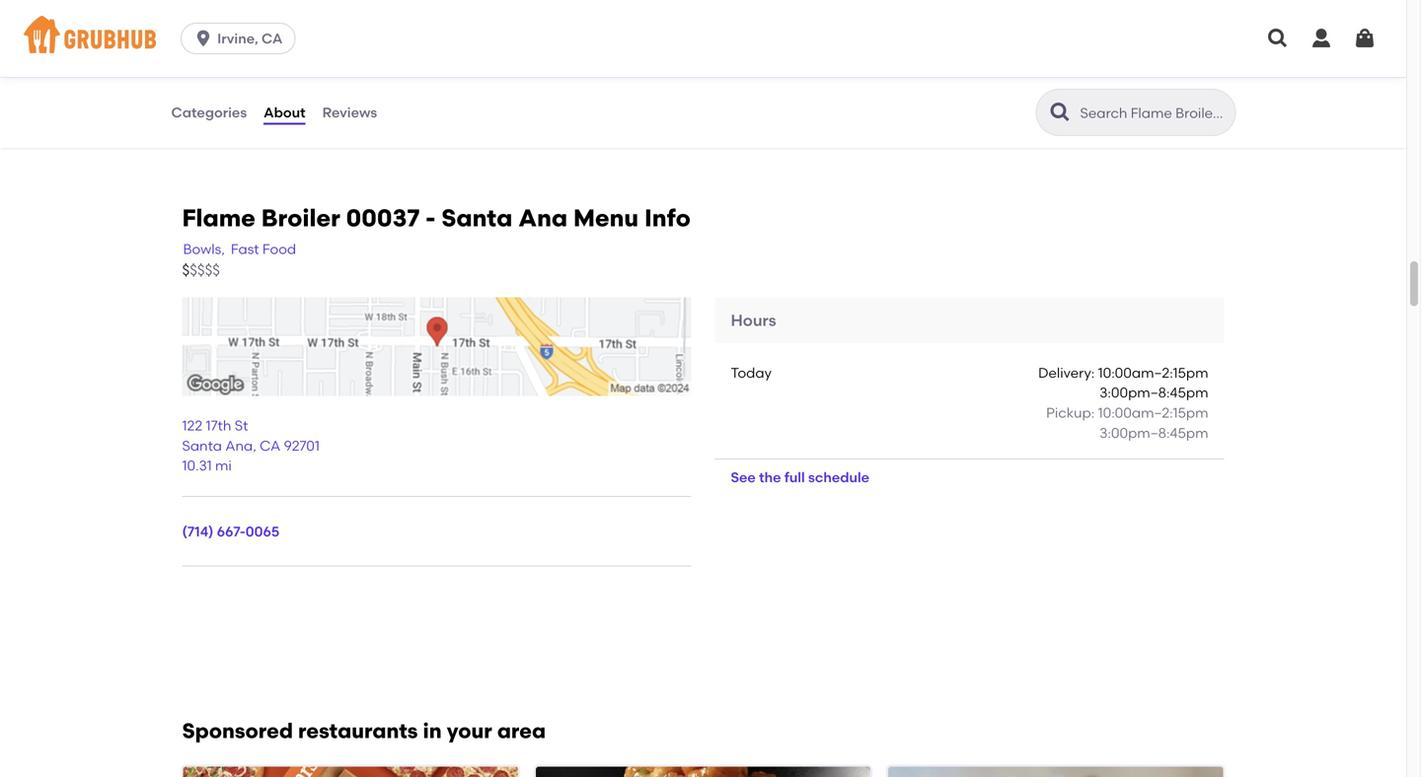 Task type: locate. For each thing, give the bounding box(es) containing it.
1 vertical spatial ana
[[225, 438, 253, 454]]

categories button
[[170, 77, 248, 148]]

sponsored
[[182, 719, 293, 744]]

delivery: 10:00am–2:15pm 3:00pm–8:45pm
[[1039, 365, 1209, 401]]

10:00am–2:15pm
[[1098, 365, 1209, 381], [1098, 405, 1209, 421]]

10:00am–2:15pm for pickup: 10:00am–2:15pm 3:00pm–8:45pm
[[1098, 405, 1209, 421]]

pickup:
[[1046, 405, 1095, 421]]

ca
[[262, 30, 283, 47], [260, 438, 281, 454]]

your
[[447, 719, 492, 744]]

3:00pm–8:45pm up pickup: 10:00am–2:15pm 3:00pm–8:45pm on the right bottom of page
[[1100, 385, 1209, 401]]

3:00pm–8:45pm inside delivery: 10:00am–2:15pm 3:00pm–8:45pm
[[1100, 385, 1209, 401]]

svg image inside irvine, ca button
[[194, 29, 213, 48]]

svg image
[[1266, 27, 1290, 50], [1310, 27, 1334, 50], [194, 29, 213, 48]]

ca inside 122 17th st santa ana , ca 92701 10.31 mi
[[260, 438, 281, 454]]

about
[[264, 104, 306, 121]]

mi
[[215, 458, 232, 475]]

1 vertical spatial ca
[[260, 438, 281, 454]]

pickup: 10:00am–2:15pm 3:00pm–8:45pm
[[1046, 405, 1209, 441]]

see the full schedule
[[731, 469, 870, 486]]

0 horizontal spatial svg image
[[194, 29, 213, 48]]

10:00am–2:15pm inside pickup: 10:00am–2:15pm 3:00pm–8:45pm
[[1098, 405, 1209, 421]]

flame
[[182, 204, 256, 233]]

1 vertical spatial 10:00am–2:15pm
[[1098, 405, 1209, 421]]

1 vertical spatial 3:00pm–8:45pm
[[1100, 425, 1209, 441]]

1 horizontal spatial santa
[[442, 204, 513, 233]]

bowls, fast food
[[183, 241, 296, 257]]

fast food button
[[230, 238, 297, 260]]

10:00am–2:15pm up pickup: 10:00am–2:15pm 3:00pm–8:45pm on the right bottom of page
[[1098, 365, 1209, 381]]

3:00pm–8:45pm inside pickup: 10:00am–2:15pm 3:00pm–8:45pm
[[1100, 425, 1209, 441]]

$
[[182, 262, 190, 279]]

0 vertical spatial santa
[[442, 204, 513, 233]]

2 3:00pm–8:45pm from the top
[[1100, 425, 1209, 441]]

ca right irvine,
[[262, 30, 283, 47]]

svg image
[[1353, 27, 1377, 50]]

1 vertical spatial santa
[[182, 438, 222, 454]]

ana left menu
[[518, 204, 568, 233]]

santa right the -
[[442, 204, 513, 233]]

in
[[423, 719, 442, 744]]

ca inside irvine, ca button
[[262, 30, 283, 47]]

sponsored restaurants in your area
[[182, 719, 546, 744]]

santa
[[442, 204, 513, 233], [182, 438, 222, 454]]

ana down st at the left
[[225, 438, 253, 454]]

st
[[235, 418, 248, 434]]

0 vertical spatial ca
[[262, 30, 283, 47]]

ana
[[518, 204, 568, 233], [225, 438, 253, 454]]

10:00am–2:15pm inside delivery: 10:00am–2:15pm 3:00pm–8:45pm
[[1098, 365, 1209, 381]]

667-
[[217, 524, 246, 541]]

santa up '10.31'
[[182, 438, 222, 454]]

3:00pm–8:45pm down delivery: 10:00am–2:15pm 3:00pm–8:45pm
[[1100, 425, 1209, 441]]

0 horizontal spatial ana
[[225, 438, 253, 454]]

reviews button
[[321, 77, 378, 148]]

10:00am–2:15pm down delivery: 10:00am–2:15pm 3:00pm–8:45pm
[[1098, 405, 1209, 421]]

0065
[[246, 524, 280, 541]]

broiler
[[261, 204, 340, 233]]

2 10:00am–2:15pm from the top
[[1098, 405, 1209, 421]]

full
[[785, 469, 805, 486]]

ca right ,
[[260, 438, 281, 454]]

17th
[[206, 418, 231, 434]]

ana inside 122 17th st santa ana , ca 92701 10.31 mi
[[225, 438, 253, 454]]

earth bowl superfoods logo image
[[889, 767, 1224, 778]]

92701
[[284, 438, 320, 454]]

0 vertical spatial 3:00pm–8:45pm
[[1100, 385, 1209, 401]]

0 horizontal spatial santa
[[182, 438, 222, 454]]

3:00pm–8:45pm
[[1100, 385, 1209, 401], [1100, 425, 1209, 441]]

today
[[731, 365, 772, 381]]

1 3:00pm–8:45pm from the top
[[1100, 385, 1209, 401]]

1 10:00am–2:15pm from the top
[[1098, 365, 1209, 381]]

Search Flame Broiler 00037 - Santa Ana search field
[[1078, 104, 1229, 122]]

0 vertical spatial 10:00am–2:15pm
[[1098, 365, 1209, 381]]

search icon image
[[1049, 101, 1073, 124]]

0 vertical spatial ana
[[518, 204, 568, 233]]

food
[[262, 241, 296, 257]]



Task type: vqa. For each thing, say whether or not it's contained in the screenshot.
122
yes



Task type: describe. For each thing, give the bounding box(es) containing it.
10:00am–2:15pm for delivery: 10:00am–2:15pm 3:00pm–8:45pm
[[1098, 365, 1209, 381]]

10.31
[[182, 458, 212, 475]]

1 horizontal spatial ana
[[518, 204, 568, 233]]

$$$$$
[[182, 262, 220, 279]]

the
[[759, 469, 781, 486]]

irvine, ca button
[[181, 23, 303, 54]]

(714)
[[182, 524, 214, 541]]

flame broiler 00037 - santa ana menu info
[[182, 204, 691, 233]]

122 17th st santa ana , ca 92701 10.31 mi
[[182, 418, 320, 475]]

-
[[426, 204, 436, 233]]

(714) 667-0065 button
[[182, 522, 280, 542]]

little caesars pizza logo image
[[183, 767, 518, 778]]

main navigation navigation
[[0, 0, 1407, 77]]

p.f. chang's logo image
[[536, 767, 871, 778]]

delivery:
[[1039, 365, 1095, 381]]

reviews
[[322, 104, 377, 121]]

menu
[[574, 204, 639, 233]]

hours
[[731, 311, 776, 330]]

santa inside 122 17th st santa ana , ca 92701 10.31 mi
[[182, 438, 222, 454]]

(714) 667-0065
[[182, 524, 280, 541]]

1 horizontal spatial svg image
[[1266, 27, 1290, 50]]

bowls, button
[[182, 238, 226, 260]]

see
[[731, 469, 756, 486]]

restaurants
[[298, 719, 418, 744]]

,
[[253, 438, 256, 454]]

bowls,
[[183, 241, 225, 257]]

00037
[[346, 204, 420, 233]]

122
[[182, 418, 203, 434]]

3:00pm–8:45pm for delivery: 10:00am–2:15pm 3:00pm–8:45pm
[[1100, 385, 1209, 401]]

fast
[[231, 241, 259, 257]]

schedule
[[808, 469, 870, 486]]

see the full schedule button
[[715, 460, 885, 496]]

area
[[497, 719, 546, 744]]

irvine, ca
[[217, 30, 283, 47]]

irvine,
[[217, 30, 258, 47]]

2 horizontal spatial svg image
[[1310, 27, 1334, 50]]

info
[[645, 204, 691, 233]]

about button
[[263, 77, 307, 148]]

3:00pm–8:45pm for pickup: 10:00am–2:15pm 3:00pm–8:45pm
[[1100, 425, 1209, 441]]

categories
[[171, 104, 247, 121]]



